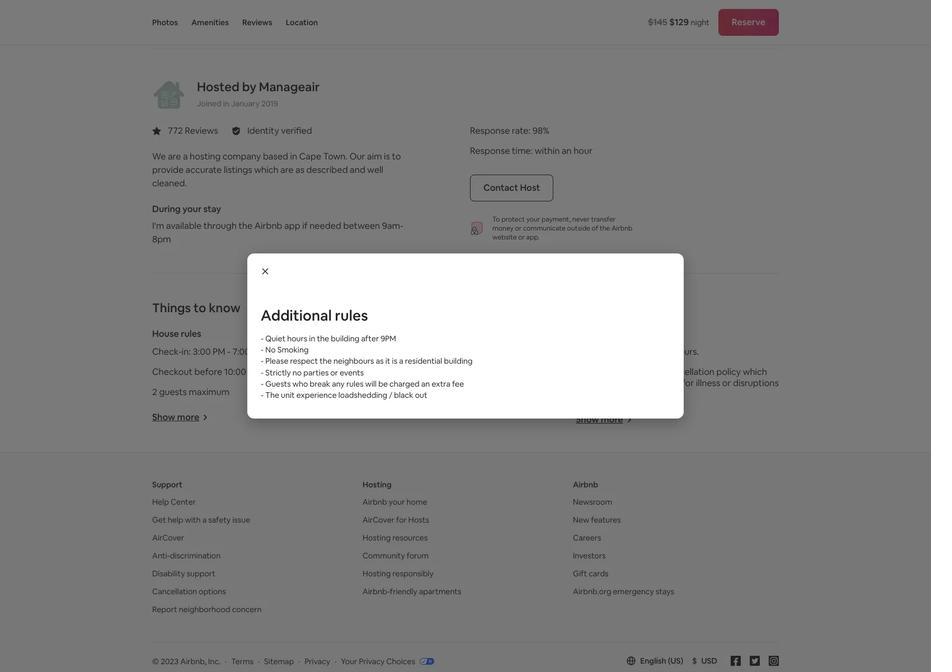 Task type: vqa. For each thing, say whether or not it's contained in the screenshot.
accurate
yes



Task type: locate. For each thing, give the bounding box(es) containing it.
0 vertical spatial response
[[470, 125, 510, 137]]

be
[[379, 379, 388, 389]]

1 horizontal spatial as
[[376, 356, 384, 366]]

if for needed
[[302, 220, 308, 232]]

for left 48
[[648, 346, 660, 358]]

1 vertical spatial by
[[608, 388, 618, 400]]

privacy left your
[[305, 657, 330, 667]]

inc.
[[208, 657, 221, 667]]

a right it
[[399, 356, 403, 366]]

which inside review the host's full cancellation policy which applies even if you cancel for illness or disruptions caused by covid-19.
[[743, 366, 767, 378]]

your inside to protect your payment, never transfer money or communicate outside of the airbnb website or app.
[[527, 215, 540, 224]]

contact host
[[484, 182, 540, 194]]

1 horizontal spatial in
[[290, 151, 297, 162]]

1 privacy from the left
[[305, 657, 330, 667]]

is
[[384, 151, 390, 162], [392, 356, 397, 366]]

as left it
[[376, 356, 384, 366]]

the inside to protect your payment, never transfer money or communicate outside of the airbnb website or app.
[[600, 224, 610, 233]]

0 vertical spatial which
[[254, 164, 278, 176]]

1 horizontal spatial by
[[608, 388, 618, 400]]

1 vertical spatial as
[[376, 356, 384, 366]]

1 horizontal spatial your
[[389, 497, 405, 507]]

airbnb inside during your stay i'm available through the airbnb app if needed between 9am- 8pm
[[254, 220, 282, 232]]

the right through
[[239, 220, 253, 232]]

1 vertical spatial cancellation
[[665, 366, 715, 378]]

0 vertical spatial as
[[296, 164, 305, 176]]

0 horizontal spatial which
[[254, 164, 278, 176]]

rules
[[335, 306, 368, 325], [181, 328, 201, 340], [346, 379, 364, 389]]

or left "app."
[[518, 233, 525, 242]]

0 vertical spatial in
[[223, 99, 229, 109]]

in right "hours"
[[309, 334, 315, 344]]

your up "app."
[[527, 215, 540, 224]]

0 vertical spatial to
[[392, 151, 401, 162]]

reviews up hosting on the left
[[185, 125, 218, 137]]

checkout before 10:00 am
[[152, 366, 262, 378]]

or right money
[[515, 224, 522, 233]]

2 privacy from the left
[[359, 657, 385, 667]]

your inside during your stay i'm available through the airbnb app if needed between 9am- 8pm
[[183, 203, 202, 215]]

- left 'quiet'
[[261, 334, 264, 344]]

1 horizontal spatial cancellation
[[665, 366, 715, 378]]

0 horizontal spatial privacy
[[305, 657, 330, 667]]

1 vertical spatial in
[[290, 151, 297, 162]]

1 horizontal spatial alarm
[[452, 346, 475, 358]]

response down response rate : 98% at the top of the page
[[470, 145, 510, 157]]

2019
[[261, 99, 278, 109]]

reviews
[[242, 17, 272, 27], [185, 125, 218, 137]]

1 vertical spatial which
[[743, 366, 767, 378]]

0 horizontal spatial to
[[194, 300, 206, 316]]

your up aircover for hosts "link"
[[389, 497, 405, 507]]

if inside during your stay i'm available through the airbnb app if needed between 9am- 8pm
[[302, 220, 308, 232]]

1 vertical spatial rules
[[181, 328, 201, 340]]

choices
[[386, 657, 415, 667]]

hosting up community
[[363, 533, 391, 543]]

pm right "7:00"
[[252, 346, 265, 358]]

which
[[254, 164, 278, 176], [743, 366, 767, 378]]

by up january
[[242, 79, 256, 95]]

for
[[648, 346, 660, 358], [682, 377, 694, 389], [396, 515, 407, 525]]

cancellation up host's
[[596, 346, 646, 358]]

2 vertical spatial hosting
[[363, 569, 391, 579]]

english
[[640, 656, 666, 666]]

location button
[[286, 0, 318, 45]]

airbnb.org
[[573, 587, 612, 597]]

- left the
[[261, 390, 264, 400]]

cape
[[299, 151, 321, 162]]

0 vertical spatial rules
[[335, 306, 368, 325]]

the up "parties"
[[320, 356, 332, 366]]

for left illness
[[682, 377, 694, 389]]

for left hosts
[[396, 515, 407, 525]]

rules up after
[[335, 306, 368, 325]]

are up provide
[[168, 151, 181, 162]]

get help with a safety issue
[[152, 515, 250, 525]]

no for no smoke alarm
[[364, 366, 376, 378]]

rules down events
[[346, 379, 364, 389]]

anti-discrimination link
[[152, 551, 221, 561]]

2023
[[161, 657, 179, 667]]

0 vertical spatial is
[[384, 151, 390, 162]]

navigate to twitter image
[[750, 656, 760, 666]]

which right policy
[[743, 366, 767, 378]]

even
[[607, 377, 627, 389]]

it
[[385, 356, 390, 366]]

0 vertical spatial hosting
[[363, 480, 392, 490]]

- down "am"
[[261, 379, 264, 389]]

1 horizontal spatial an
[[562, 145, 572, 157]]

1 vertical spatial an
[[421, 379, 430, 389]]

1 horizontal spatial which
[[743, 366, 767, 378]]

1 vertical spatial a
[[399, 356, 403, 366]]

1 horizontal spatial aircover
[[363, 515, 395, 525]]

no up will
[[364, 366, 376, 378]]

the left host's
[[607, 366, 621, 378]]

2 hosting from the top
[[363, 533, 391, 543]]

a inside we are a hosting company based in cape town. our aim is to provide accurate listings which are as described and well cleaned.
[[183, 151, 188, 162]]

between
[[343, 220, 380, 232]]

is right it
[[392, 356, 397, 366]]

and
[[350, 164, 365, 176]]

a inside - quiet hours in the building after 9pm - no smoking - please respect the neighbours as it is a residential building - strictly no parties or events - guests who break any rules will be charged an extra fee - the unit experience loadshedding / black out
[[399, 356, 403, 366]]

0 vertical spatial if
[[302, 220, 308, 232]]

house
[[152, 328, 179, 340]]

any
[[332, 379, 345, 389]]

quiet
[[265, 334, 286, 344]]

0 horizontal spatial is
[[384, 151, 390, 162]]

alarm up fee
[[452, 346, 475, 358]]

in right joined
[[223, 99, 229, 109]]

show more button
[[152, 10, 208, 22], [364, 391, 420, 403], [152, 411, 208, 423], [576, 414, 632, 425]]

to
[[493, 215, 500, 224]]

9am-
[[382, 220, 404, 232]]

- quiet hours in the building after 9pm - no smoking - please respect the neighbours as it is a residential building - strictly no parties or events - guests who break any rules will be charged an extra fee - the unit experience loadshedding / black out
[[261, 334, 473, 400]]

aircover for the "aircover" link
[[152, 533, 184, 543]]

0 vertical spatial aircover
[[363, 515, 395, 525]]

hosting
[[190, 151, 221, 162]]

or inside review the host's full cancellation policy which applies even if you cancel for illness or disruptions caused by covid-19.
[[723, 377, 731, 389]]

never
[[572, 215, 590, 224]]

by inside review the host's full cancellation policy which applies even if you cancel for illness or disruptions caused by covid-19.
[[608, 388, 618, 400]]

sitemap
[[264, 657, 294, 667]]

response for response time
[[470, 145, 510, 157]]

3 hosting from the top
[[363, 569, 391, 579]]

0 vertical spatial are
[[168, 151, 181, 162]]

the inside review the host's full cancellation policy which applies even if you cancel for illness or disruptions caused by covid-19.
[[607, 366, 621, 378]]

1 vertical spatial :
[[531, 145, 533, 157]]

website
[[493, 233, 517, 242]]

if right app
[[302, 220, 308, 232]]

pm right the 3:00
[[213, 346, 225, 358]]

learn more about the host, manageair. image
[[152, 76, 188, 112], [152, 76, 188, 112]]

verified
[[281, 125, 312, 137]]

airbnb your home link
[[363, 497, 427, 507]]

1 horizontal spatial are
[[280, 164, 294, 176]]

airbnb right of at the top
[[612, 224, 633, 233]]

are down the based
[[280, 164, 294, 176]]

1 hosting from the top
[[363, 480, 392, 490]]

building up fee
[[444, 356, 473, 366]]

to right aim
[[392, 151, 401, 162]]

privacy right your
[[359, 657, 385, 667]]

if
[[302, 220, 308, 232], [629, 377, 634, 389]]

1 vertical spatial if
[[629, 377, 634, 389]]

to left the know
[[194, 300, 206, 316]]

1 horizontal spatial if
[[629, 377, 634, 389]]

the right of at the top
[[600, 224, 610, 233]]

1 vertical spatial aircover
[[152, 533, 184, 543]]

who
[[293, 379, 308, 389]]

aircover down the airbnb your home link
[[363, 515, 395, 525]]

photos
[[152, 17, 178, 27]]

pm
[[213, 346, 225, 358], [252, 346, 265, 358]]

monoxide
[[409, 346, 450, 358]]

0 horizontal spatial aircover
[[152, 533, 184, 543]]

to inside we are a hosting company based in cape town. our aim is to provide accurate listings which are as described and well cleaned.
[[392, 151, 401, 162]]

show down "caused"
[[576, 414, 599, 425]]

photos button
[[152, 0, 178, 45]]

response
[[470, 125, 510, 137], [470, 145, 510, 157]]

if left you
[[629, 377, 634, 389]]

as inside - quiet hours in the building after 9pm - no smoking - please respect the neighbours as it is a residential building - strictly no parties or events - guests who break any rules will be charged an extra fee - the unit experience loadshedding / black out
[[376, 356, 384, 366]]

0 horizontal spatial cancellation
[[596, 346, 646, 358]]

privacy link
[[305, 657, 330, 667]]

investors link
[[573, 551, 606, 561]]

an up "out"
[[421, 379, 430, 389]]

airbnb up newsroom link
[[573, 480, 598, 490]]

response left rate
[[470, 125, 510, 137]]

an left hour
[[562, 145, 572, 157]]

aircover
[[363, 515, 395, 525], [152, 533, 184, 543]]

2 horizontal spatial for
[[682, 377, 694, 389]]

0 horizontal spatial as
[[296, 164, 305, 176]]

airbnb left app
[[254, 220, 282, 232]]

0 horizontal spatial a
[[183, 151, 188, 162]]

no down 'quiet'
[[265, 345, 276, 355]]

1 horizontal spatial privacy
[[359, 657, 385, 667]]

rules for house rules
[[181, 328, 201, 340]]

know
[[209, 300, 241, 316]]

98%
[[533, 125, 550, 137]]

is right aim
[[384, 151, 390, 162]]

through
[[204, 220, 237, 232]]

1 horizontal spatial to
[[392, 151, 401, 162]]

additional rules
[[261, 306, 368, 325]]

airbnb.org emergency stays
[[573, 587, 674, 597]]

1 horizontal spatial building
[[444, 356, 473, 366]]

disruptions
[[733, 377, 779, 389]]

respect
[[290, 356, 318, 366]]

hosting up the airbnb your home link
[[363, 480, 392, 490]]

0 vertical spatial reviews
[[242, 17, 272, 27]]

building up neighbours
[[331, 334, 360, 344]]

1 vertical spatial alarm
[[407, 366, 430, 378]]

- left "7:00"
[[227, 346, 231, 358]]

free
[[576, 346, 594, 358]]

0 vertical spatial by
[[242, 79, 256, 95]]

© 2023 airbnb, inc.
[[152, 657, 221, 667]]

alarm up charged
[[407, 366, 430, 378]]

reviews left location on the left of the page
[[242, 17, 272, 27]]

aim
[[367, 151, 382, 162]]

2 horizontal spatial a
[[399, 356, 403, 366]]

hosting for hosting resources
[[363, 533, 391, 543]]

in left cape
[[290, 151, 297, 162]]

0 horizontal spatial if
[[302, 220, 308, 232]]

1 response from the top
[[470, 125, 510, 137]]

strictly
[[265, 367, 291, 378]]

with
[[185, 515, 201, 525]]

amenities button
[[191, 0, 229, 45]]

before
[[195, 366, 222, 378]]

1 vertical spatial reviews
[[185, 125, 218, 137]]

2 vertical spatial a
[[202, 515, 207, 525]]

0 vertical spatial :
[[529, 125, 531, 137]]

usd
[[702, 656, 718, 666]]

2 vertical spatial rules
[[346, 379, 364, 389]]

: left within
[[531, 145, 533, 157]]

1 vertical spatial for
[[682, 377, 694, 389]]

no down after
[[364, 346, 376, 358]]

1 horizontal spatial pm
[[252, 346, 265, 358]]

: left 98%
[[529, 125, 531, 137]]

your up available
[[183, 203, 202, 215]]

2 horizontal spatial in
[[309, 334, 315, 344]]

1 vertical spatial hosting
[[363, 533, 391, 543]]

cancellation down hours.
[[665, 366, 715, 378]]

0 horizontal spatial building
[[331, 334, 360, 344]]

or inside - quiet hours in the building after 9pm - no smoking - please respect the neighbours as it is a residential building - strictly no parties or events - guests who break any rules will be charged an extra fee - the unit experience loadshedding / black out
[[330, 367, 338, 378]]

show down will
[[364, 391, 387, 403]]

by right "caused"
[[608, 388, 618, 400]]

aircover up anti-
[[152, 533, 184, 543]]

hosted by manageair joined in january 2019
[[197, 79, 320, 109]]

0 vertical spatial cancellation
[[596, 346, 646, 358]]

issue
[[232, 515, 250, 525]]

please
[[265, 356, 288, 366]]

-
[[261, 334, 264, 344], [261, 345, 264, 355], [227, 346, 231, 358], [261, 356, 264, 366], [261, 367, 264, 378], [261, 379, 264, 389], [261, 390, 264, 400]]

- left please
[[261, 356, 264, 366]]

features
[[591, 515, 621, 525]]

a right with
[[202, 515, 207, 525]]

0 vertical spatial a
[[183, 151, 188, 162]]

0 horizontal spatial for
[[396, 515, 407, 525]]

newsroom link
[[573, 497, 612, 507]]

0 horizontal spatial pm
[[213, 346, 225, 358]]

cancellation
[[596, 346, 646, 358], [665, 366, 715, 378]]

maximum
[[189, 386, 230, 398]]

checkout
[[152, 366, 193, 378]]

0 horizontal spatial an
[[421, 379, 430, 389]]

0 vertical spatial for
[[648, 346, 660, 358]]

disability
[[152, 569, 185, 579]]

hosting responsibly link
[[363, 569, 434, 579]]

0 horizontal spatial are
[[168, 151, 181, 162]]

·
[[225, 657, 227, 667]]

0 horizontal spatial by
[[242, 79, 256, 95]]

we
[[152, 151, 166, 162]]

if inside review the host's full cancellation policy which applies even if you cancel for illness or disruptions caused by covid-19.
[[629, 377, 634, 389]]

0 horizontal spatial your
[[183, 203, 202, 215]]

1 vertical spatial is
[[392, 356, 397, 366]]

if for you
[[629, 377, 634, 389]]

which down the based
[[254, 164, 278, 176]]

no for no carbon monoxide alarm
[[364, 346, 376, 358]]

response for response rate
[[470, 125, 510, 137]]

1 horizontal spatial is
[[392, 356, 397, 366]]

within
[[535, 145, 560, 157]]

2 response from the top
[[470, 145, 510, 157]]

of
[[592, 224, 598, 233]]

0 vertical spatial an
[[562, 145, 572, 157]]

transfer
[[591, 215, 616, 224]]

stay
[[203, 203, 221, 215]]

covid-
[[620, 388, 651, 400]]

1 vertical spatial building
[[444, 356, 473, 366]]

2 vertical spatial in
[[309, 334, 315, 344]]

rules up the in: on the left of the page
[[181, 328, 201, 340]]

hosting up airbnb-
[[363, 569, 391, 579]]

things
[[152, 300, 191, 316]]

show
[[152, 10, 175, 22], [364, 391, 387, 403], [152, 411, 175, 423], [576, 414, 599, 425]]

or up any
[[330, 367, 338, 378]]

as
[[296, 164, 305, 176], [376, 356, 384, 366]]

airbnb-
[[363, 587, 390, 597]]

2 horizontal spatial your
[[527, 215, 540, 224]]

in inside - quiet hours in the building after 9pm - no smoking - please respect the neighbours as it is a residential building - strictly no parties or events - guests who break any rules will be charged an extra fee - the unit experience loadshedding / black out
[[309, 334, 315, 344]]

as down cape
[[296, 164, 305, 176]]

no inside - quiet hours in the building after 9pm - no smoking - please respect the neighbours as it is a residential building - strictly no parties or events - guests who break any rules will be charged an extra fee - the unit experience loadshedding / black out
[[265, 345, 276, 355]]

1 vertical spatial response
[[470, 145, 510, 157]]

report neighborhood concern link
[[152, 604, 262, 615]]

0 horizontal spatial in
[[223, 99, 229, 109]]

1 horizontal spatial reviews
[[242, 17, 272, 27]]

airbnb inside to protect your payment, never transfer money or communicate outside of the airbnb website or app.
[[612, 224, 633, 233]]

or right illness
[[723, 377, 731, 389]]

a left hosting on the left
[[183, 151, 188, 162]]



Task type: describe. For each thing, give the bounding box(es) containing it.
show left amenities button
[[152, 10, 175, 22]]

options
[[199, 587, 226, 597]]

gift cards
[[573, 569, 609, 579]]

reserve
[[732, 16, 766, 28]]

resources
[[393, 533, 428, 543]]

hosting resources link
[[363, 533, 428, 543]]

2 guests maximum
[[152, 386, 230, 398]]

0 vertical spatial building
[[331, 334, 360, 344]]

772 reviews
[[168, 125, 218, 137]]

1 vertical spatial are
[[280, 164, 294, 176]]

1 horizontal spatial for
[[648, 346, 660, 358]]

i'm
[[152, 220, 164, 232]]

rules inside - quiet hours in the building after 9pm - no smoking - please respect the neighbours as it is a residential building - strictly no parties or events - guests who break any rules will be charged an extra fee - the unit experience loadshedding / black out
[[346, 379, 364, 389]]

will
[[365, 379, 377, 389]]

0 horizontal spatial reviews
[[185, 125, 218, 137]]

discrimination
[[170, 551, 221, 561]]

which inside we are a hosting company based in cape town. our aim is to provide accurate listings which are as described and well cleaned.
[[254, 164, 278, 176]]

©
[[152, 657, 159, 667]]

772
[[168, 125, 183, 137]]

as inside we are a hosting company based in cape town. our aim is to provide accurate listings which are as described and well cleaned.
[[296, 164, 305, 176]]

disability support
[[152, 569, 216, 579]]

amenities
[[191, 17, 229, 27]]

outside
[[567, 224, 590, 233]]

for inside review the host's full cancellation policy which applies even if you cancel for illness or disruptions caused by covid-19.
[[682, 377, 694, 389]]

is inside - quiet hours in the building after 9pm - no smoking - please respect the neighbours as it is a residential building - strictly no parties or events - guests who break any rules will be charged an extra fee - the unit experience loadshedding / black out
[[392, 356, 397, 366]]

terms
[[231, 657, 254, 667]]

10:00
[[224, 366, 246, 378]]

town.
[[323, 151, 348, 162]]

host
[[520, 182, 540, 194]]

cancellation inside review the host's full cancellation policy which applies even if you cancel for illness or disruptions caused by covid-19.
[[665, 366, 715, 378]]

host's
[[623, 366, 649, 378]]

help
[[168, 515, 183, 525]]

the inside during your stay i'm available through the airbnb app if needed between 9am- 8pm
[[239, 220, 253, 232]]

home
[[407, 497, 427, 507]]

help center
[[152, 497, 196, 507]]

1 horizontal spatial a
[[202, 515, 207, 525]]

the down additional rules
[[317, 334, 329, 344]]

forum
[[407, 551, 429, 561]]

hosting for hosting responsibly
[[363, 569, 391, 579]]

newsroom
[[573, 497, 612, 507]]

cancel
[[653, 377, 680, 389]]

available
[[166, 220, 202, 232]]

$145
[[648, 16, 668, 28]]

black
[[394, 390, 413, 400]]

contact host link
[[470, 175, 554, 201]]

our
[[350, 151, 365, 162]]

community forum
[[363, 551, 429, 561]]

caused
[[576, 388, 606, 400]]

1 pm from the left
[[213, 346, 225, 358]]

your for home
[[389, 497, 405, 507]]

- left strictly
[[261, 367, 264, 378]]

in inside hosted by manageair joined in january 2019
[[223, 99, 229, 109]]

: for response rate
[[529, 125, 531, 137]]

rules for additional rules
[[335, 306, 368, 325]]

19.
[[651, 388, 662, 400]]

things to know
[[152, 300, 241, 316]]

anti-discrimination
[[152, 551, 221, 561]]

house rules dialog
[[247, 254, 684, 418]]

navigate to facebook image
[[731, 656, 741, 666]]

aircover link
[[152, 533, 184, 543]]

cancellation options link
[[152, 587, 226, 597]]

smoke
[[378, 366, 405, 378]]

by inside hosted by manageair joined in january 2019
[[242, 79, 256, 95]]

hours
[[287, 334, 307, 344]]

airbnb up aircover for hosts "link"
[[363, 497, 387, 507]]

aircover for aircover for hosts
[[363, 515, 395, 525]]

2 vertical spatial for
[[396, 515, 407, 525]]

anti-
[[152, 551, 170, 561]]

is inside we are a hosting company based in cape town. our aim is to provide accurate listings which are as described and well cleaned.
[[384, 151, 390, 162]]

residential
[[405, 356, 442, 366]]

&
[[393, 328, 400, 340]]

location
[[286, 17, 318, 27]]

described
[[306, 164, 348, 176]]

hosting for hosting
[[363, 480, 392, 490]]

0 vertical spatial alarm
[[452, 346, 475, 358]]

app.
[[526, 233, 540, 242]]

events
[[340, 367, 364, 378]]

2 pm from the left
[[252, 346, 265, 358]]

out
[[415, 390, 427, 400]]

0 horizontal spatial alarm
[[407, 366, 430, 378]]

show down 2
[[152, 411, 175, 423]]

responsibly
[[393, 569, 434, 579]]

additional rules element
[[247, 254, 684, 290]]

in:
[[182, 346, 191, 358]]

response rate : 98%
[[470, 125, 550, 137]]

based
[[263, 151, 288, 162]]

/
[[389, 390, 392, 400]]

emergency
[[613, 587, 654, 597]]

guests
[[265, 379, 291, 389]]

accurate
[[186, 164, 222, 176]]

neighborhood
[[179, 604, 230, 615]]

an inside - quiet hours in the building after 9pm - no smoking - please respect the neighbours as it is a residential building - strictly no parties or events - guests who break any rules will be charged an extra fee - the unit experience loadshedding / black out
[[421, 379, 430, 389]]

no carbon monoxide alarm
[[364, 346, 475, 358]]

(us)
[[668, 656, 684, 666]]

your privacy choices
[[341, 657, 415, 667]]

reserve button
[[719, 9, 779, 36]]

hosted
[[197, 79, 240, 95]]

night
[[691, 17, 710, 27]]

app
[[284, 220, 300, 232]]

navigate to instagram image
[[769, 656, 779, 666]]

sitemap link
[[264, 657, 294, 667]]

$ usd
[[693, 656, 718, 666]]

: for response time
[[531, 145, 533, 157]]

the
[[265, 390, 279, 400]]

rate
[[512, 125, 529, 137]]

check-in: 3:00 pm - 7:00 pm
[[152, 346, 265, 358]]

1 vertical spatial to
[[194, 300, 206, 316]]

response time : within an hour
[[470, 145, 593, 157]]

review
[[576, 366, 605, 378]]

- right "7:00"
[[261, 345, 264, 355]]

disability support link
[[152, 569, 216, 579]]

neighbours
[[334, 356, 374, 366]]

terms link
[[231, 657, 254, 667]]

your for stay
[[183, 203, 202, 215]]

applies
[[576, 377, 605, 389]]

gift cards link
[[573, 569, 609, 579]]

cleaned.
[[152, 177, 187, 189]]

in inside we are a hosting company based in cape town. our aim is to provide accurate listings which are as described and well cleaned.
[[290, 151, 297, 162]]

full
[[651, 366, 663, 378]]



